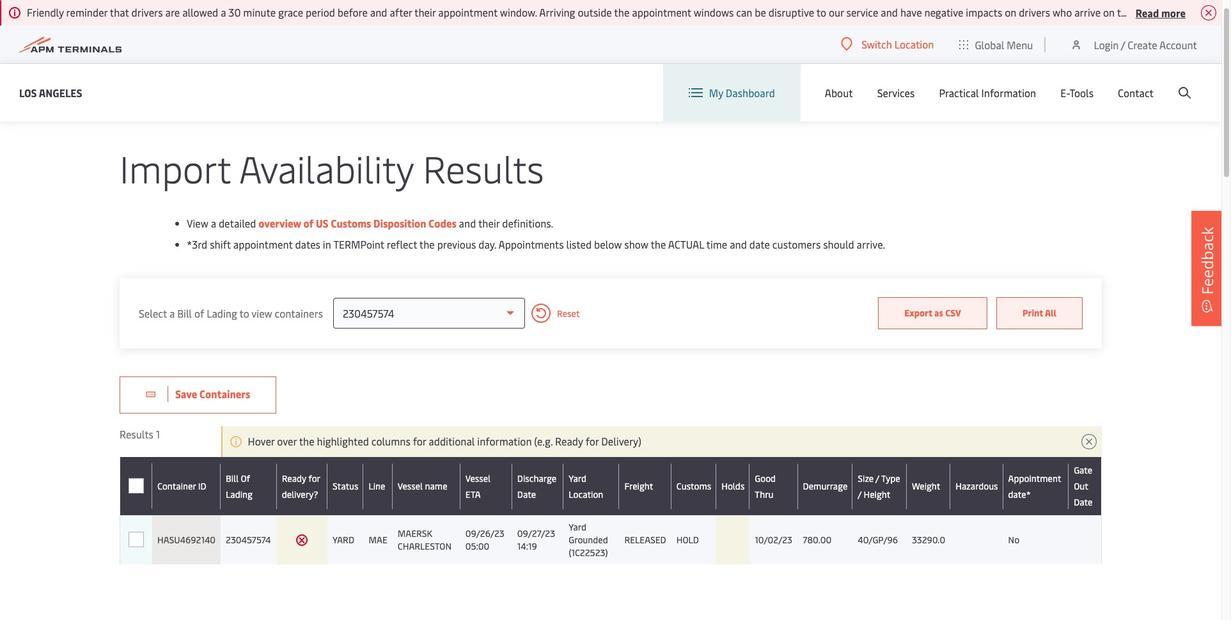 Task type: locate. For each thing, give the bounding box(es) containing it.
/ right size
[[876, 472, 879, 485]]

1 horizontal spatial results
[[423, 143, 544, 193]]

on right impacts
[[1005, 5, 1017, 19]]

day.
[[479, 237, 496, 251]]

for up delivery?
[[309, 472, 320, 485]]

arrive left o
[[1199, 5, 1225, 19]]

eta
[[466, 488, 481, 501]]

can
[[736, 5, 752, 19]]

containers
[[275, 306, 323, 320]]

1 yard from the top
[[569, 472, 587, 485]]

2 vertical spatial a
[[169, 306, 175, 320]]

0 horizontal spatial bill
[[177, 306, 192, 320]]

for left delivery)
[[586, 434, 599, 448]]

09/27/23 14:19
[[517, 528, 555, 553]]

1 vertical spatial lading
[[226, 488, 253, 501]]

feedback
[[1197, 227, 1218, 295]]

0 horizontal spatial customs
[[331, 216, 371, 230]]

1 horizontal spatial their
[[478, 216, 500, 230]]

contact button
[[1118, 64, 1154, 122]]

appointment down overview
[[233, 237, 293, 251]]

lading down of in the bottom of the page
[[226, 488, 253, 501]]

appointments
[[499, 237, 564, 251]]

yard inside yard location
[[569, 472, 587, 485]]

1 horizontal spatial of
[[303, 216, 314, 230]]

bill of lading
[[226, 472, 253, 501]]

vessel up eta
[[466, 472, 491, 485]]

1 horizontal spatial /
[[876, 472, 879, 485]]

0 horizontal spatial date
[[517, 488, 536, 501]]

/
[[1121, 37, 1125, 51], [876, 472, 879, 485], [858, 488, 862, 501]]

2 horizontal spatial appointment
[[632, 5, 691, 19]]

arrive
[[1075, 5, 1101, 19], [1199, 5, 1225, 19]]

global menu button
[[947, 25, 1046, 64]]

save containers button
[[120, 377, 277, 414]]

outside
[[578, 5, 612, 19]]

the
[[614, 5, 630, 19], [419, 237, 435, 251], [651, 237, 666, 251], [299, 434, 314, 448]]

0 horizontal spatial results
[[120, 427, 153, 441]]

yard for yard location
[[569, 472, 587, 485]]

0 horizontal spatial that
[[110, 5, 129, 19]]

about
[[825, 86, 853, 100]]

to left 'view'
[[240, 306, 249, 320]]

customers
[[773, 237, 821, 251]]

thru
[[755, 488, 774, 501]]

customs left holds
[[677, 480, 711, 493]]

over
[[277, 434, 297, 448]]

of left us at the top of page
[[303, 216, 314, 230]]

a left 30
[[221, 5, 226, 19]]

be
[[755, 5, 766, 19]]

1 horizontal spatial a
[[211, 216, 216, 230]]

freight
[[625, 480, 653, 493]]

below
[[594, 237, 622, 251]]

0 horizontal spatial for
[[309, 472, 320, 485]]

released
[[625, 534, 666, 546]]

and left the have
[[881, 5, 898, 19]]

a right view
[[211, 216, 216, 230]]

1 vertical spatial yard
[[569, 521, 587, 533]]

container
[[157, 480, 196, 493]]

date inside discharge date
[[517, 488, 536, 501]]

containers
[[199, 387, 250, 401]]

disposition
[[374, 216, 426, 230]]

1 horizontal spatial drivers
[[1019, 5, 1050, 19]]

1 vertical spatial bill
[[226, 472, 239, 485]]

0 horizontal spatial drivers
[[131, 5, 163, 19]]

/ down size
[[858, 488, 862, 501]]

/ right the login
[[1121, 37, 1125, 51]]

are
[[165, 5, 180, 19]]

impacts
[[966, 5, 1002, 19]]

0 vertical spatial a
[[221, 5, 226, 19]]

780.00
[[803, 534, 832, 546]]

grace
[[278, 5, 303, 19]]

save containers
[[175, 387, 250, 401]]

to left our
[[817, 5, 826, 19]]

type
[[881, 472, 900, 485]]

termpoint
[[333, 237, 384, 251]]

my
[[709, 86, 723, 100]]

/ inside 'link'
[[1121, 37, 1125, 51]]

1 horizontal spatial location
[[895, 37, 934, 51]]

bill
[[177, 306, 192, 320], [226, 472, 239, 485]]

a right select
[[169, 306, 175, 320]]

09/26/23
[[466, 528, 504, 540]]

230457574
[[226, 534, 271, 546]]

05:00
[[466, 541, 490, 553]]

our
[[829, 5, 844, 19]]

on left time.
[[1103, 5, 1115, 19]]

the right outside
[[614, 5, 630, 19]]

*3rd
[[187, 237, 207, 251]]

0 vertical spatial customs
[[331, 216, 371, 230]]

angeles
[[39, 85, 82, 99]]

1 vertical spatial a
[[211, 216, 216, 230]]

0 horizontal spatial a
[[169, 306, 175, 320]]

charleston
[[398, 541, 452, 553]]

that right reminder at the top of page
[[110, 5, 129, 19]]

their up 'day.'
[[478, 216, 500, 230]]

good thru
[[755, 472, 776, 501]]

yard inside yard grounded (1c22523)
[[569, 521, 587, 533]]

drivers left who
[[1019, 5, 1050, 19]]

arrive.
[[857, 237, 885, 251]]

0 horizontal spatial vessel
[[398, 480, 423, 493]]

highlighted
[[317, 434, 369, 448]]

yard up grounded
[[569, 521, 587, 533]]

1
[[156, 427, 160, 441]]

service
[[847, 5, 879, 19]]

a for bill
[[169, 306, 175, 320]]

1 horizontal spatial that
[[1177, 5, 1196, 19]]

1 horizontal spatial ready
[[555, 434, 583, 448]]

0 vertical spatial location
[[895, 37, 934, 51]]

drivers left are
[[131, 5, 163, 19]]

0 horizontal spatial appointment
[[233, 237, 293, 251]]

1 vertical spatial customs
[[677, 480, 711, 493]]

1 horizontal spatial to
[[817, 5, 826, 19]]

customs up termpoint
[[331, 216, 371, 230]]

0 horizontal spatial on
[[1005, 5, 1017, 19]]

login
[[1094, 37, 1119, 51]]

lading left 'view'
[[207, 306, 237, 320]]

date down the discharge
[[517, 488, 536, 501]]

results 1
[[120, 427, 160, 441]]

1 vertical spatial to
[[240, 306, 249, 320]]

grounded
[[569, 534, 608, 546]]

and left date
[[730, 237, 747, 251]]

location up grounded
[[569, 488, 603, 501]]

0 vertical spatial bill
[[177, 306, 192, 320]]

ready
[[555, 434, 583, 448], [282, 472, 306, 485]]

on
[[1005, 5, 1017, 19], [1103, 5, 1115, 19]]

vessel
[[466, 472, 491, 485], [398, 480, 423, 493]]

e-tools button
[[1061, 64, 1094, 122]]

0 horizontal spatial their
[[414, 5, 436, 19]]

bill right select
[[177, 306, 192, 320]]

appointment left windows
[[632, 5, 691, 19]]

/ for size
[[876, 472, 879, 485]]

their
[[414, 5, 436, 19], [478, 216, 500, 230]]

location
[[895, 37, 934, 51], [569, 488, 603, 501]]

0 vertical spatial yard
[[569, 472, 587, 485]]

None checkbox
[[128, 479, 144, 494], [128, 532, 144, 547], [128, 479, 144, 494], [128, 532, 144, 547]]

that left the close alert 'icon'
[[1177, 5, 1196, 19]]

0 vertical spatial to
[[817, 5, 826, 19]]

that
[[110, 5, 129, 19], [1177, 5, 1196, 19]]

0 vertical spatial results
[[423, 143, 544, 193]]

arrive right who
[[1075, 5, 1101, 19]]

delivery?
[[282, 488, 318, 501]]

1 vertical spatial location
[[569, 488, 603, 501]]

services button
[[877, 64, 915, 122]]

my dashboard button
[[689, 64, 775, 122]]

close alert image
[[1201, 5, 1217, 20]]

1 vertical spatial /
[[876, 472, 879, 485]]

weight
[[912, 480, 941, 493]]

0 horizontal spatial ready
[[282, 472, 306, 485]]

2 horizontal spatial /
[[1121, 37, 1125, 51]]

40/gp/96
[[858, 534, 898, 546]]

should
[[823, 237, 854, 251]]

0 vertical spatial ready
[[555, 434, 583, 448]]

None checkbox
[[128, 479, 144, 494], [129, 533, 144, 548], [128, 479, 144, 494], [129, 533, 144, 548]]

1 horizontal spatial appointment
[[438, 5, 498, 19]]

1 horizontal spatial on
[[1103, 5, 1115, 19]]

feedback button
[[1192, 211, 1224, 326]]

/ for login
[[1121, 37, 1125, 51]]

actual
[[668, 237, 704, 251]]

0 vertical spatial /
[[1121, 37, 1125, 51]]

my dashboard
[[709, 86, 775, 100]]

1 horizontal spatial vessel
[[466, 472, 491, 485]]

demurrage
[[803, 480, 848, 493]]

the right over
[[299, 434, 314, 448]]

0 vertical spatial lading
[[207, 306, 237, 320]]

location down the have
[[895, 37, 934, 51]]

0 horizontal spatial /
[[858, 488, 862, 501]]

yard right the discharge
[[569, 472, 587, 485]]

0 horizontal spatial location
[[569, 488, 603, 501]]

switch
[[862, 37, 892, 51]]

read more
[[1136, 5, 1186, 20]]

location for switch
[[895, 37, 934, 51]]

vessel left name
[[398, 480, 423, 493]]

for right columns
[[413, 434, 426, 448]]

vessel name
[[398, 480, 447, 493]]

information
[[982, 86, 1036, 100]]

window.
[[500, 5, 537, 19]]

appointment left window.
[[438, 5, 498, 19]]

of right select
[[194, 306, 204, 320]]

of
[[303, 216, 314, 230], [194, 306, 204, 320]]

yard grounded (1c22523)
[[569, 521, 608, 559]]

1 vertical spatial of
[[194, 306, 204, 320]]

1 horizontal spatial bill
[[226, 472, 239, 485]]

bill left of in the bottom of the page
[[226, 472, 239, 485]]

0 horizontal spatial arrive
[[1075, 5, 1101, 19]]

2 horizontal spatial a
[[221, 5, 226, 19]]

1 horizontal spatial arrive
[[1199, 5, 1225, 19]]

ready up delivery?
[[282, 472, 306, 485]]

1 vertical spatial ready
[[282, 472, 306, 485]]

their right after
[[414, 5, 436, 19]]

to
[[817, 5, 826, 19], [240, 306, 249, 320]]

out
[[1074, 480, 1089, 493]]

2 yard from the top
[[569, 521, 587, 533]]

1 horizontal spatial customs
[[677, 480, 711, 493]]

switch location
[[862, 37, 934, 51]]

size
[[858, 472, 874, 485]]

friendly
[[27, 5, 64, 19]]

date down out
[[1074, 496, 1093, 509]]

delivery)
[[601, 434, 642, 448]]

ready right (e.g.
[[555, 434, 583, 448]]

read
[[1136, 5, 1159, 20]]



Task type: vqa. For each thing, say whether or not it's contained in the screenshot.
'Terminals'
no



Task type: describe. For each thing, give the bounding box(es) containing it.
before
[[338, 5, 368, 19]]

2 arrive from the left
[[1199, 5, 1225, 19]]

date*
[[1008, 488, 1031, 501]]

2 vertical spatial /
[[858, 488, 862, 501]]

practical information
[[939, 86, 1036, 100]]

yard location
[[569, 472, 603, 501]]

container id
[[157, 480, 206, 493]]

line
[[369, 480, 385, 493]]

reset button
[[525, 304, 580, 323]]

a for detailed
[[211, 216, 216, 230]]

bill inside bill of lading
[[226, 472, 239, 485]]

and up previous
[[459, 216, 476, 230]]

0 horizontal spatial of
[[194, 306, 204, 320]]

vessel for name
[[398, 480, 423, 493]]

contact
[[1118, 86, 1154, 100]]

(e.g.
[[534, 434, 553, 448]]

ready inside ready for delivery?
[[282, 472, 306, 485]]

e-tools
[[1061, 86, 1094, 100]]

the right the 'reflect'
[[419, 237, 435, 251]]

no
[[1008, 534, 1020, 546]]

2 that from the left
[[1177, 5, 1196, 19]]

additional
[[429, 434, 475, 448]]

reset
[[557, 307, 580, 320]]

appointment
[[1008, 472, 1062, 485]]

time.
[[1117, 5, 1140, 19]]

2 horizontal spatial for
[[586, 434, 599, 448]]

friendly reminder that drivers are allowed a 30 minute grace period before and after their appointment window. arriving outside the appointment windows can be disruptive to our service and have negative impacts on drivers who arrive on time. drivers that arrive o
[[27, 5, 1231, 19]]

1 drivers from the left
[[131, 5, 163, 19]]

(1c22523)
[[569, 547, 608, 559]]

view
[[252, 306, 272, 320]]

0 vertical spatial their
[[414, 5, 436, 19]]

1 horizontal spatial for
[[413, 434, 426, 448]]

select a bill of lading to view containers
[[139, 306, 323, 320]]

09/26/23 05:00
[[466, 528, 504, 553]]

in
[[323, 237, 331, 251]]

read more button
[[1136, 4, 1186, 20]]

discharge date
[[517, 472, 557, 501]]

o
[[1227, 5, 1231, 19]]

and left after
[[370, 5, 387, 19]]

about button
[[825, 64, 853, 122]]

for inside ready for delivery?
[[309, 472, 320, 485]]

allowed
[[182, 5, 218, 19]]

the right show
[[651, 237, 666, 251]]

1 that from the left
[[110, 5, 129, 19]]

disruptive
[[769, 5, 814, 19]]

vessel for eta
[[466, 472, 491, 485]]

hover over the highlighted columns for additional information (e.g. ready for delivery)
[[248, 434, 642, 448]]

maersk
[[398, 528, 432, 540]]

mae
[[369, 534, 387, 546]]

login / create account
[[1094, 37, 1197, 51]]

import
[[120, 143, 231, 193]]

yard for yard grounded (1c22523)
[[569, 521, 587, 533]]

maersk charleston
[[398, 528, 452, 553]]

shift
[[210, 237, 231, 251]]

not ready image
[[296, 534, 309, 547]]

location for yard
[[569, 488, 603, 501]]

negative
[[925, 5, 964, 19]]

after
[[390, 5, 412, 19]]

previous
[[437, 237, 476, 251]]

services
[[877, 86, 915, 100]]

ready for delivery?
[[282, 472, 320, 501]]

1 vertical spatial results
[[120, 427, 153, 441]]

1 arrive from the left
[[1075, 5, 1101, 19]]

gate out date
[[1074, 464, 1093, 509]]

save
[[175, 387, 197, 401]]

definitions.
[[502, 216, 553, 230]]

import availability results
[[120, 143, 544, 193]]

1 on from the left
[[1005, 5, 1017, 19]]

hover
[[248, 434, 275, 448]]

e-
[[1061, 86, 1070, 100]]

30
[[229, 5, 241, 19]]

2 on from the left
[[1103, 5, 1115, 19]]

los
[[19, 85, 37, 99]]

reminder
[[66, 5, 108, 19]]

overview
[[259, 216, 301, 230]]

yard
[[333, 534, 354, 546]]

id
[[198, 480, 206, 493]]

who
[[1053, 5, 1072, 19]]

1 vertical spatial their
[[478, 216, 500, 230]]

select
[[139, 306, 167, 320]]

hold
[[677, 534, 699, 546]]

show
[[624, 237, 649, 251]]

0 horizontal spatial to
[[240, 306, 249, 320]]

0 vertical spatial of
[[303, 216, 314, 230]]

practical information button
[[939, 64, 1036, 122]]

height
[[864, 488, 891, 501]]

size / type / height
[[858, 472, 900, 501]]

time
[[707, 237, 727, 251]]

login / create account link
[[1070, 26, 1197, 63]]

2 drivers from the left
[[1019, 5, 1050, 19]]

dashboard
[[726, 86, 775, 100]]

reflect
[[387, 237, 417, 251]]

global
[[975, 37, 1005, 51]]

1 horizontal spatial date
[[1074, 496, 1093, 509]]

overview of us customs disposition codes link
[[259, 216, 457, 230]]

vessel eta
[[466, 472, 491, 501]]

discharge
[[517, 472, 557, 485]]

good
[[755, 472, 776, 485]]

view
[[187, 216, 208, 230]]



